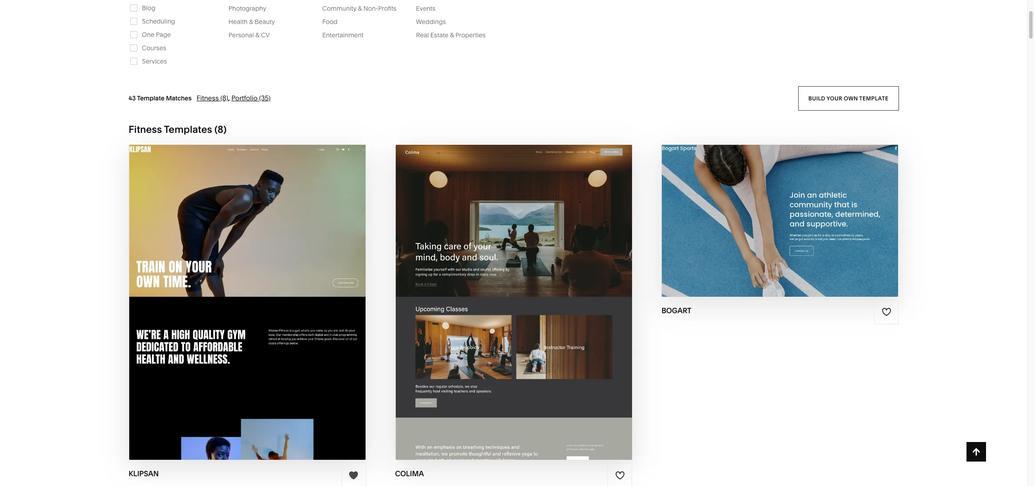 Task type: vqa. For each thing, say whether or not it's contained in the screenshot.
(28)
no



Task type: locate. For each thing, give the bounding box(es) containing it.
community & non-profits link
[[322, 4, 405, 12]]

0 horizontal spatial klipsan
[[129, 469, 159, 478]]

fitness left (8)
[[197, 94, 219, 102]]

1 horizontal spatial fitness
[[197, 94, 219, 102]]

klipsan element
[[129, 145, 365, 460]]

0 vertical spatial klipsan
[[251, 285, 288, 295]]

1 vertical spatial fitness
[[129, 123, 162, 135]]

)
[[223, 123, 227, 135]]

0 vertical spatial fitness
[[197, 94, 219, 102]]

start with colima button
[[464, 278, 563, 302]]

0 horizontal spatial preview
[[476, 302, 514, 312]]

43 template matches
[[129, 94, 192, 102]]

portfolio
[[231, 94, 258, 102]]

bogart inside button
[[784, 203, 821, 213]]

start for start with bogart
[[730, 203, 757, 213]]

cv
[[261, 31, 270, 39]]

food link
[[322, 18, 346, 26]]

klipsan
[[251, 285, 288, 295], [129, 469, 159, 478]]

bogart
[[784, 203, 821, 213], [782, 220, 819, 231], [662, 306, 692, 315]]

personal & cv link
[[229, 31, 279, 39]]

fitness
[[197, 94, 219, 102], [129, 123, 162, 135]]

&
[[358, 4, 362, 12], [249, 18, 253, 26], [255, 31, 260, 39], [450, 31, 454, 39]]

0 vertical spatial bogart
[[784, 203, 821, 213]]

43
[[129, 94, 136, 102]]

preview
[[741, 220, 780, 231], [476, 302, 514, 312]]

preview down start with colima
[[476, 302, 514, 312]]

photography
[[229, 4, 266, 12]]

health & beauty link
[[229, 18, 284, 26]]

& right health
[[249, 18, 253, 26]]

community & non-profits
[[322, 4, 396, 12]]

fitness for fitness (8) , portfolio (35)
[[197, 94, 219, 102]]

2 horizontal spatial with
[[759, 203, 782, 213]]

1 vertical spatial klipsan
[[129, 469, 159, 478]]

template
[[137, 94, 165, 102]]

colima
[[518, 285, 554, 295], [516, 302, 552, 312], [395, 469, 424, 478]]

real
[[416, 31, 429, 39]]

back to top image
[[972, 447, 981, 457]]

start with bogart
[[730, 203, 821, 213]]

with
[[759, 203, 782, 213], [226, 285, 249, 295], [493, 285, 516, 295]]

2 vertical spatial colima
[[395, 469, 424, 478]]

1 horizontal spatial with
[[493, 285, 516, 295]]

non-
[[363, 4, 378, 12]]

1 vertical spatial colima
[[516, 302, 552, 312]]

0 vertical spatial preview
[[741, 220, 780, 231]]

1 horizontal spatial start
[[464, 285, 491, 295]]

preview bogart
[[741, 220, 819, 231]]

start with klipsan button
[[197, 278, 297, 302]]

preview bogart link
[[741, 214, 819, 238]]

1 vertical spatial preview
[[476, 302, 514, 312]]

preview down start with bogart
[[741, 220, 780, 231]]

preview inside preview bogart link
[[741, 220, 780, 231]]

0 horizontal spatial with
[[226, 285, 249, 295]]

0 horizontal spatial fitness
[[129, 123, 162, 135]]

real estate & properties
[[416, 31, 486, 39]]

templates
[[164, 123, 212, 135]]

bogart element
[[662, 145, 898, 297]]

add colima to your favorites list image
[[615, 470, 625, 480]]

& left 'cv'
[[255, 31, 260, 39]]

0 horizontal spatial start
[[197, 285, 224, 295]]

start for start with colima
[[464, 285, 491, 295]]

remove klipsan from your favorites list image
[[349, 470, 359, 480]]

blog
[[142, 4, 155, 12]]

8
[[218, 123, 223, 135]]

start with klipsan
[[197, 285, 288, 295]]

2 horizontal spatial start
[[730, 203, 757, 213]]

& left the non-
[[358, 4, 362, 12]]

1 horizontal spatial klipsan
[[251, 285, 288, 295]]

start
[[730, 203, 757, 213], [197, 285, 224, 295], [464, 285, 491, 295]]

add bogart to your favorites list image
[[882, 307, 892, 317]]

fitness (8) link
[[197, 94, 228, 102]]

preview inside preview colima link
[[476, 302, 514, 312]]

0 vertical spatial colima
[[518, 285, 554, 295]]

template
[[859, 95, 889, 101]]

fitness down template
[[129, 123, 162, 135]]

page
[[156, 31, 171, 39]]

entertainment
[[322, 31, 364, 39]]

preview for preview colima
[[476, 302, 514, 312]]

1 horizontal spatial preview
[[741, 220, 780, 231]]

health & beauty
[[229, 18, 275, 26]]

klipsan image
[[129, 145, 365, 460]]



Task type: describe. For each thing, give the bounding box(es) containing it.
& for cv
[[255, 31, 260, 39]]

photography link
[[229, 4, 275, 12]]

services
[[142, 57, 167, 65]]

start with bogart button
[[730, 196, 830, 221]]

build your own template
[[808, 95, 889, 101]]

weddings
[[416, 18, 446, 26]]

klipsan inside button
[[251, 285, 288, 295]]

entertainment link
[[322, 31, 372, 39]]

personal
[[229, 31, 254, 39]]

& right estate at top left
[[450, 31, 454, 39]]

build
[[808, 95, 825, 101]]

,
[[228, 94, 230, 102]]

events
[[416, 4, 436, 12]]

health
[[229, 18, 248, 26]]

(
[[214, 123, 218, 135]]

colima image
[[396, 145, 632, 460]]

1 vertical spatial bogart
[[782, 220, 819, 231]]

preview for preview bogart
[[741, 220, 780, 231]]

one
[[142, 31, 154, 39]]

scheduling
[[142, 17, 175, 25]]

with for bogart
[[759, 203, 782, 213]]

fitness for fitness templates ( 8 )
[[129, 123, 162, 135]]

fitness (8) , portfolio (35)
[[197, 94, 271, 102]]

fitness templates ( 8 )
[[129, 123, 227, 135]]

colima inside button
[[518, 285, 554, 295]]

personal & cv
[[229, 31, 270, 39]]

community
[[322, 4, 356, 12]]

2 vertical spatial bogart
[[662, 306, 692, 315]]

& for non-
[[358, 4, 362, 12]]

start with colima
[[464, 285, 554, 295]]

preview colima
[[476, 302, 552, 312]]

properties
[[456, 31, 486, 39]]

start for start with klipsan
[[197, 285, 224, 295]]

profits
[[378, 4, 396, 12]]

with for colima
[[493, 285, 516, 295]]

one page
[[142, 31, 171, 39]]

build your own template button
[[798, 86, 899, 111]]

preview colima link
[[476, 295, 552, 320]]

weddings link
[[416, 18, 455, 26]]

with for klipsan
[[226, 285, 249, 295]]

own
[[844, 95, 858, 101]]

colima element
[[396, 145, 632, 460]]

& for beauty
[[249, 18, 253, 26]]

real estate & properties link
[[416, 31, 495, 39]]

matches
[[166, 94, 192, 102]]

bogart image
[[662, 145, 898, 297]]

courses
[[142, 44, 166, 52]]

events link
[[416, 4, 444, 12]]

(8)
[[220, 94, 228, 102]]

your
[[827, 95, 842, 101]]

portfolio (35) link
[[231, 94, 271, 102]]

food
[[322, 18, 338, 26]]

beauty
[[255, 18, 275, 26]]

estate
[[430, 31, 448, 39]]

(35)
[[259, 94, 271, 102]]



